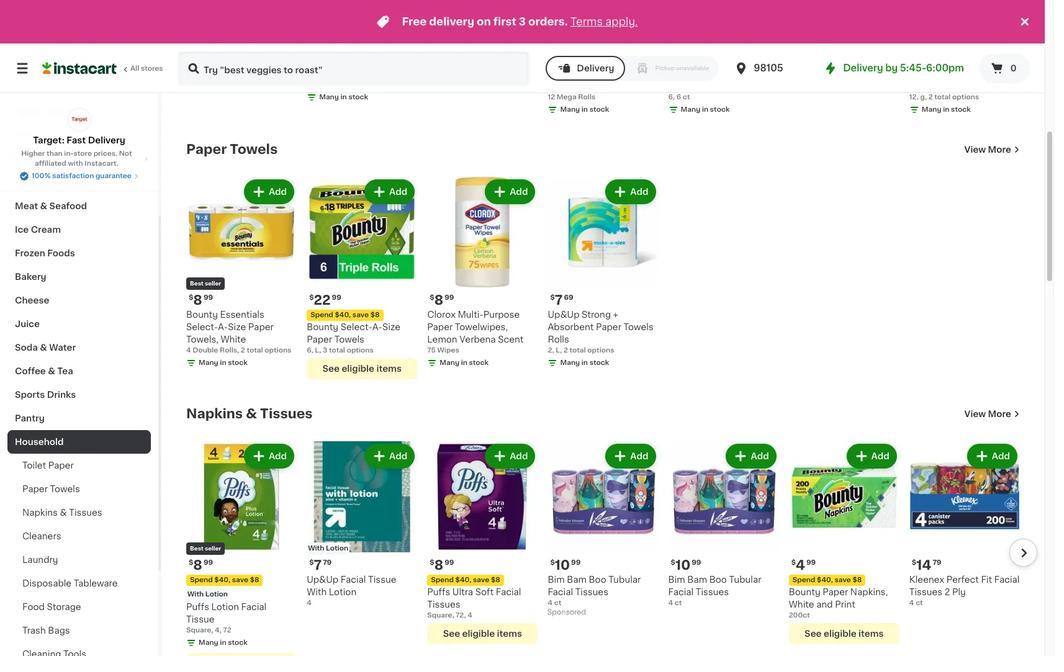 Task type: describe. For each thing, give the bounding box(es) containing it.
frozen foods link
[[7, 242, 151, 265]]

bounty paper napkins, white and print 200ct
[[789, 588, 888, 619]]

72,
[[456, 612, 466, 619]]

items for 8
[[497, 630, 522, 638]]

2 tubular from the left
[[729, 576, 762, 584]]

$ 1 54
[[430, 41, 451, 54]]

& for soda & water link on the left bottom
[[40, 343, 47, 352]]

bounty essentials select-a-size paper towels, white 4 double rolls, 2 total options
[[186, 311, 292, 354]]

tissues inside kleenex perfect fit facial tissues 2 ply 4 ct
[[910, 588, 943, 597]]

many in stock for charmin ultra gentle toilet paper 12 mega rolls
[[560, 106, 609, 113]]

4 inside kleenex perfect fit facial tissues 2 ply 4 ct
[[910, 600, 915, 607]]

0 vertical spatial 12
[[602, 70, 611, 78]]

total inside 'charmin ultra strong toilet paper mega rolls 6, g, 3 total options'
[[329, 82, 346, 88]]

coffee
[[15, 367, 46, 376]]

4 inside puffs ultra soft facial tissues square, 72, 4
[[468, 612, 473, 619]]

100% satisfaction guarantee button
[[19, 169, 139, 181]]

options inside 'charmin ultra strong toilet paper mega rolls 6, g, 3 total options'
[[347, 82, 374, 88]]

many for cottonelle ultra comfort toilet paper, strong toilet tissue, mega rolls
[[681, 106, 701, 113]]

$ inside $ 1 54
[[430, 41, 435, 48]]

paper, inside scott 1000 toilet paper, septic-safe, toilet tissue
[[865, 57, 892, 66]]

strong inside cottonelle ultra clean toilet paper, strong toilet tissue, mega rolls 12, g, 2 total options
[[965, 70, 994, 78]]

0 horizontal spatial paper towels
[[22, 485, 80, 494]]

spend $40, save $8 for bounty paper napkins, white and print
[[793, 577, 862, 584]]

17
[[917, 41, 930, 54]]

charmin inside charmin ultra soft toilet paper mega rolls 12, g, 2 total options
[[186, 57, 223, 66]]

0 horizontal spatial napkins & tissues link
[[7, 501, 151, 525]]

product group containing 14
[[910, 442, 1020, 608]]

99 inside $ 22 99
[[332, 295, 342, 302]]

terms apply. link
[[571, 17, 638, 27]]

see eligible items for 8
[[443, 630, 522, 638]]

ice cream
[[15, 225, 61, 234]]

toilet inside 'charmin ultra strong toilet paper mega rolls 6, g, 3 total options'
[[307, 70, 331, 78]]

verbena
[[460, 336, 496, 344]]

water
[[49, 343, 76, 352]]

up&up strong + absorbent paper towels rolls 2, l, 2 total options
[[548, 311, 654, 354]]

12, inside charmin ultra soft toilet paper mega rolls 12, g, 2 total options
[[186, 82, 196, 88]]

0 horizontal spatial 10
[[314, 41, 329, 54]]

rolls inside charmin ultra soft toilet paper mega rolls 12, g, 2 total options
[[241, 70, 262, 78]]

sports drinks link
[[7, 383, 151, 407]]

charmin for 19
[[548, 57, 585, 66]]

7 for scott 1000 toilet paper, septic-safe, toilet tissue
[[796, 41, 804, 54]]

stock for comfort
[[710, 106, 730, 113]]

a- inside the bounty essentials select-a-size paper towels, white 4 double rolls, 2 total options
[[218, 323, 228, 332]]

puffs lotion facial tissue square, 4, 72
[[186, 603, 267, 634]]

facial inside kleenex perfect fit facial tissues 2 ply 4 ct
[[995, 576, 1020, 584]]

target: fast delivery
[[33, 136, 125, 145]]

$ 8 99 up puffs ultra soft facial tissues square, 72, 4
[[430, 559, 454, 572]]

0 vertical spatial paper towels link
[[186, 142, 278, 157]]

3 inside limited time offer region
[[519, 17, 526, 27]]

toilet inside charmin ultra soft toilet paper mega rolls 12, g, 2 total options
[[269, 57, 293, 66]]

rolls,
[[220, 347, 239, 354]]

pantry link
[[7, 407, 151, 430]]

snacks & candy link
[[7, 171, 151, 194]]

many for charmin ultra gentle toilet paper 12 mega rolls
[[560, 106, 580, 113]]

puffs for lotion
[[186, 603, 209, 612]]

disposable tableware
[[22, 579, 118, 588]]

total inside 'bounty select-a-size paper towels 6, l, 3 total options'
[[329, 347, 345, 354]]

g, inside cottonelle ultra clean toilet paper, strong toilet tissue, mega rolls 12, g, 2 total options
[[921, 94, 927, 101]]

cottonelle for 17
[[910, 57, 956, 66]]

apply.
[[606, 17, 638, 27]]

8 up puffs ultra soft facial tissues square, 72, 4
[[435, 559, 444, 572]]

options inside the bounty essentials select-a-size paper towels, white 4 double rolls, 2 total options
[[265, 347, 292, 354]]

2 boo from the left
[[710, 576, 727, 584]]

up&up for with
[[307, 576, 339, 584]]

1 boo from the left
[[589, 576, 607, 584]]

see for 8
[[443, 630, 460, 638]]

total inside the bounty essentials select-a-size paper towels, white 4 double rolls, 2 total options
[[247, 347, 263, 354]]

69 for scott 1000 toilet paper, septic-safe, toilet tissue
[[805, 41, 815, 48]]

laundry link
[[7, 548, 151, 572]]

charmin ultra gentle toilet paper 12 mega rolls 12 mega rolls
[[548, 57, 640, 101]]

toilet paper link
[[7, 454, 151, 478]]

seller for 8
[[205, 281, 221, 287]]

cottonelle for 8
[[669, 57, 715, 66]]

2 inside the bounty essentials select-a-size paper towels, white 4 double rolls, 2 total options
[[241, 347, 245, 354]]

soda & water
[[15, 343, 76, 352]]

safe,
[[821, 70, 843, 78]]

spend for puffs ultra soft facial tissues
[[431, 577, 454, 584]]

19 for charmin ultra gentle toilet paper 12 mega rolls
[[555, 41, 570, 54]]

tissues inside puffs ultra soft facial tissues square, 72, 4
[[427, 600, 461, 609]]

cleaners link
[[7, 525, 151, 548]]

rolls inside smartly big rolls septic safe toilet paper 4 ct
[[480, 57, 501, 66]]

many in stock for charmin ultra strong toilet paper mega rolls
[[319, 94, 368, 101]]

ultra inside puffs ultra soft facial tissues square, 72, 4
[[453, 588, 473, 597]]

strong inside 'charmin ultra strong toilet paper mega rolls 6, g, 3 total options'
[[369, 57, 398, 66]]

options inside charmin ultra soft toilet paper mega rolls 12, g, 2 total options
[[229, 82, 256, 88]]

7 for up&up facial tissue with lotion
[[314, 559, 322, 572]]

1
[[435, 41, 440, 54]]

fit
[[982, 576, 993, 584]]

0
[[1011, 64, 1017, 73]]

tissue, for 17
[[910, 82, 940, 91]]

$8 for bounty paper napkins, white and print
[[853, 577, 862, 584]]

storage
[[47, 603, 81, 612]]

lotion inside the up&up facial tissue with lotion 4
[[329, 588, 357, 597]]

strong inside up&up strong + absorbent paper towels rolls 2, l, 2 total options
[[582, 311, 611, 320]]

cheese link
[[7, 289, 151, 312]]

save for bounty select-a-size paper towels
[[353, 312, 369, 319]]

paper inside 'bounty select-a-size paper towels 6, l, 3 total options'
[[307, 336, 332, 344]]

paper, for 8
[[695, 70, 722, 78]]

by
[[886, 63, 898, 73]]

facial inside the up&up facial tissue with lotion 4
[[341, 576, 366, 584]]

bags
[[48, 627, 70, 635]]

view more for 10
[[965, 410, 1012, 419]]

free
[[402, 17, 427, 27]]

product group containing 22
[[307, 177, 418, 380]]

drinks
[[47, 391, 76, 399]]

select- inside the bounty essentials select-a-size paper towels, white 4 double rolls, 2 total options
[[186, 323, 218, 332]]

square, inside puffs lotion facial tissue square, 4, 72
[[186, 627, 213, 634]]

kleenex perfect fit facial tissues 2 ply 4 ct
[[910, 576, 1020, 607]]

meat
[[15, 202, 38, 211]]

3 inside 'bounty select-a-size paper towels 6, l, 3 total options'
[[323, 347, 327, 354]]

bakery
[[15, 273, 46, 281]]

service type group
[[546, 56, 719, 81]]

stock for purpose
[[469, 360, 489, 367]]

3 inside 'charmin ultra strong toilet paper mega rolls 6, g, 3 total options'
[[323, 82, 328, 88]]

store
[[74, 150, 92, 157]]

smartly
[[427, 57, 461, 66]]

cleaners
[[22, 532, 61, 541]]

ultra for 10
[[346, 57, 367, 66]]

mega inside 'charmin ultra strong toilet paper mega rolls 6, g, 3 total options'
[[360, 70, 385, 78]]

many for charmin ultra strong toilet paper mega rolls
[[319, 94, 339, 101]]

frozen foods
[[15, 249, 75, 258]]

4 inside the bounty essentials select-a-size paper towels, white 4 double rolls, 2 total options
[[186, 347, 191, 354]]

many in stock for puffs lotion facial tissue
[[199, 639, 248, 646]]

cottonelle ultra comfort toilet paper, strong toilet tissue, mega rolls 6, 6 ct
[[669, 57, 779, 101]]

size inside the bounty essentials select-a-size paper towels, white 4 double rolls, 2 total options
[[228, 323, 246, 332]]

2 inside kleenex perfect fit facial tissues 2 ply 4 ct
[[945, 588, 951, 597]]

1 bam from the left
[[567, 576, 587, 584]]

2,
[[548, 347, 554, 354]]

total inside cottonelle ultra clean toilet paper, strong toilet tissue, mega rolls 12, g, 2 total options
[[935, 94, 951, 101]]

2 bim bam boo tubular facial tissues 4 ct from the left
[[669, 576, 762, 607]]

meat & seafood
[[15, 202, 87, 211]]

tissue inside the up&up facial tissue with lotion 4
[[368, 576, 397, 584]]

fresh fruit link
[[7, 124, 151, 147]]

eligible for 8
[[462, 630, 495, 638]]

2 inside up&up strong + absorbent paper towels rolls 2, l, 2 total options
[[564, 347, 568, 354]]

total inside charmin ultra soft toilet paper mega rolls 12, g, 2 total options
[[211, 82, 228, 88]]

paper inside the bounty essentials select-a-size paper towels, white 4 double rolls, 2 total options
[[248, 323, 274, 332]]

$ 8 99 for clorox
[[430, 294, 454, 307]]

22
[[314, 294, 331, 307]]

item carousel region for napkins & tissues
[[169, 437, 1038, 657]]

sports drinks
[[15, 391, 76, 399]]

household link
[[7, 430, 151, 454]]

soda & water link
[[7, 336, 151, 360]]

kleenex
[[910, 576, 945, 584]]

best seller for 8
[[190, 281, 221, 287]]

in for clorox multi-purpose paper towelwipes, lemon verbena scent
[[461, 360, 468, 367]]

juice
[[15, 320, 40, 329]]

absorbent
[[548, 323, 594, 332]]

clorox
[[427, 311, 456, 320]]

toilet inside smartly big rolls septic safe toilet paper 4 ct
[[449, 70, 473, 78]]

$ inside $ 14 79
[[912, 559, 917, 566]]

paper inside smartly big rolls septic safe toilet paper 4 ct
[[475, 70, 501, 78]]

1 vertical spatial with lotion
[[188, 591, 228, 598]]

white inside bounty paper napkins, white and print 200ct
[[789, 600, 815, 609]]

sponsored badge image
[[548, 609, 586, 617]]

tissue inside puffs lotion facial tissue square, 4, 72
[[186, 615, 215, 624]]

1000
[[815, 57, 837, 66]]

paper inside 'charmin ultra strong toilet paper mega rolls 6, g, 3 total options'
[[333, 70, 358, 78]]

0 vertical spatial napkins & tissues link
[[186, 407, 313, 422]]

coffee & tea
[[15, 367, 73, 376]]

ultra inside charmin ultra soft toilet paper mega rolls 12, g, 2 total options
[[225, 57, 246, 66]]

view more link for 10
[[965, 408, 1020, 421]]

ultra for 17
[[958, 57, 979, 66]]

sports
[[15, 391, 45, 399]]

in for cottonelle ultra clean toilet paper, strong toilet tissue, mega rolls
[[944, 106, 950, 113]]

1 horizontal spatial with lotion
[[308, 545, 348, 552]]

paper inside up&up strong + absorbent paper towels rolls 2, l, 2 total options
[[596, 323, 622, 332]]

$ 8 99 for bounty
[[189, 294, 213, 307]]

1 horizontal spatial napkins
[[186, 408, 243, 421]]

& for coffee & tea link
[[48, 367, 55, 376]]

fresh vegetables
[[15, 107, 93, 116]]

69 for up&up strong + absorbent paper towels rolls
[[564, 295, 574, 302]]

lemon
[[427, 336, 458, 344]]

napkins,
[[851, 588, 888, 597]]

bounty for 4
[[789, 588, 821, 597]]

charmin ultra soft toilet paper mega rolls 12, g, 2 total options
[[186, 57, 293, 88]]

eligible for 4
[[824, 630, 857, 638]]

4 inside the up&up facial tissue with lotion 4
[[307, 600, 312, 607]]

$40, for puffs ultra soft facial tissues
[[456, 577, 472, 584]]

8 for clorox
[[435, 294, 444, 307]]

free delivery on first 3 orders. terms apply.
[[402, 17, 638, 27]]

spend for puffs lotion facial tissue
[[190, 577, 213, 584]]

rolls inside cottonelle ultra clean toilet paper, strong toilet tissue, mega rolls 12, g, 2 total options
[[969, 82, 991, 91]]

12, inside cottonelle ultra clean toilet paper, strong toilet tissue, mega rolls 12, g, 2 total options
[[910, 94, 919, 101]]

$ inside $ 7 79
[[309, 559, 314, 566]]

household
[[15, 438, 64, 447]]

2 bam from the left
[[688, 576, 708, 584]]

more for 7
[[989, 146, 1012, 154]]

select- inside 'bounty select-a-size paper towels 6, l, 3 total options'
[[341, 323, 372, 332]]

a- inside 'bounty select-a-size paper towels 6, l, 3 total options'
[[372, 323, 383, 332]]

cottonelle ultra clean toilet paper, strong toilet tissue, mega rolls 12, g, 2 total options
[[910, 57, 1020, 101]]

facial inside puffs ultra soft facial tissues square, 72, 4
[[496, 588, 521, 597]]

0 horizontal spatial $ 10 99
[[309, 41, 340, 54]]

bounty select-a-size paper towels 6, l, 3 total options
[[307, 323, 401, 354]]

$8 for puffs ultra soft facial tissues
[[491, 577, 500, 584]]

fresh fruit
[[15, 131, 63, 140]]

99 inside "$ 17 99"
[[932, 41, 941, 48]]

comfort
[[740, 57, 776, 66]]

lotion inside puffs lotion facial tissue square, 4, 72
[[212, 603, 239, 612]]

safe
[[427, 70, 447, 78]]

$ 14 79
[[912, 559, 942, 572]]

multi-
[[458, 311, 484, 320]]

1 horizontal spatial $ 10 99
[[551, 559, 581, 572]]

square, inside puffs ultra soft facial tissues square, 72, 4
[[427, 612, 454, 619]]

laundry
[[22, 556, 58, 565]]

l, inside 'bounty select-a-size paper towels 6, l, 3 total options'
[[315, 347, 321, 354]]

see eligible items button for 8
[[427, 623, 538, 644]]

satisfaction
[[52, 173, 94, 179]]

4,
[[215, 627, 222, 634]]

delivery button
[[546, 56, 626, 81]]

99 inside $ 4 99
[[807, 559, 816, 566]]

8 up puffs lotion facial tissue square, 4, 72
[[193, 559, 202, 572]]

candy
[[59, 178, 88, 187]]

98105 button
[[734, 51, 809, 86]]

save for puffs ultra soft facial tissues
[[473, 577, 490, 584]]

ct inside smartly big rolls septic safe toilet paper 4 ct
[[434, 82, 441, 88]]

many for clorox multi-purpose paper towelwipes, lemon verbena scent
[[440, 360, 460, 367]]

$ 19 99 for charmin ultra gentle toilet paper 12 mega rolls
[[551, 41, 581, 54]]

up&up for absorbent
[[548, 311, 580, 320]]

gentle
[[610, 57, 640, 66]]

4 inside smartly big rolls septic safe toilet paper 4 ct
[[427, 82, 432, 88]]

toilet inside charmin ultra gentle toilet paper 12 mega rolls 12 mega rolls
[[548, 70, 572, 78]]

+
[[613, 311, 619, 320]]

smartly big rolls septic safe toilet paper 4 ct
[[427, 57, 532, 88]]

tissue, for 8
[[669, 82, 699, 91]]

$40, for puffs lotion facial tissue
[[214, 577, 230, 584]]

options inside up&up strong + absorbent paper towels rolls 2, l, 2 total options
[[588, 347, 615, 354]]

1 horizontal spatial napkins & tissues
[[186, 408, 313, 421]]

delivery for delivery
[[577, 64, 615, 73]]

79 for 14
[[933, 559, 942, 566]]

scott 1000 toilet paper, septic-safe, toilet tissue
[[789, 57, 900, 78]]

in for cottonelle ultra comfort toilet paper, strong toilet tissue, mega rolls
[[702, 106, 709, 113]]

septic-
[[789, 70, 821, 78]]

$ 7 69 for scott 1000 toilet paper, septic-safe, toilet tissue
[[792, 41, 815, 54]]

disposable
[[22, 579, 72, 588]]

stock for select-
[[228, 360, 248, 367]]



Task type: vqa. For each thing, say whether or not it's contained in the screenshot.
Toilet
yes



Task type: locate. For each thing, give the bounding box(es) containing it.
0 vertical spatial with lotion
[[308, 545, 348, 552]]

1 horizontal spatial items
[[497, 630, 522, 638]]

lotion up 72
[[212, 603, 239, 612]]

& inside the "dairy & eggs" link
[[41, 155, 48, 163]]

napkins & tissues
[[186, 408, 313, 421], [22, 509, 102, 517]]

1 vertical spatial best seller
[[190, 546, 221, 551]]

save up puffs ultra soft facial tissues square, 72, 4
[[473, 577, 490, 584]]

69 up absorbent
[[564, 295, 574, 302]]

tissue, down '5:45-'
[[910, 82, 940, 91]]

best seller for spend $40, save $8
[[190, 546, 221, 551]]

fresh inside "link"
[[15, 131, 40, 140]]

1 horizontal spatial tissue
[[368, 576, 397, 584]]

up&up inside up&up strong + absorbent paper towels rolls 2, l, 2 total options
[[548, 311, 580, 320]]

0 horizontal spatial g,
[[197, 82, 204, 88]]

white inside the bounty essentials select-a-size paper towels, white 4 double rolls, 2 total options
[[221, 336, 246, 344]]

$40, up and
[[817, 577, 833, 584]]

see eligible items for 22
[[323, 365, 402, 374]]

cottonelle down "$ 17 99"
[[910, 57, 956, 66]]

many down 'charmin ultra strong toilet paper mega rolls 6, g, 3 total options'
[[319, 94, 339, 101]]

$ 17 99
[[912, 41, 941, 54]]

ultra inside charmin ultra gentle toilet paper 12 mega rolls 12 mega rolls
[[587, 57, 608, 66]]

clean
[[981, 57, 1006, 66]]

0 horizontal spatial white
[[221, 336, 246, 344]]

tissue inside scott 1000 toilet paper, septic-safe, toilet tissue
[[871, 70, 900, 78]]

see eligible items button for 4
[[789, 623, 900, 644]]

spend $40, save $8 up puffs lotion facial tissue square, 4, 72
[[190, 577, 259, 584]]

2 inside charmin ultra soft toilet paper mega rolls 12, g, 2 total options
[[205, 82, 210, 88]]

& inside snacks & candy link
[[50, 178, 57, 187]]

12 down delivery button
[[548, 94, 555, 101]]

spend $40, save $8 down $ 22 99
[[311, 312, 380, 319]]

19 for charmin ultra soft toilet paper mega rolls
[[193, 41, 208, 54]]

paper, left '5:45-'
[[865, 57, 892, 66]]

first
[[494, 17, 517, 27]]

view for 7
[[965, 146, 986, 154]]

1 horizontal spatial soft
[[476, 588, 494, 597]]

stock for strong
[[349, 94, 368, 101]]

1 vertical spatial up&up
[[307, 576, 339, 584]]

in for charmin ultra strong toilet paper mega rolls
[[341, 94, 347, 101]]

rolls inside up&up strong + absorbent paper towels rolls 2, l, 2 total options
[[548, 336, 569, 344]]

$ 7 69 up absorbent
[[551, 294, 574, 307]]

2 vertical spatial 6,
[[307, 347, 313, 354]]

cheese
[[15, 296, 49, 305]]

up&up up absorbent
[[548, 311, 580, 320]]

6:00pm
[[927, 63, 965, 73]]

$40, for bounty paper napkins, white and print
[[817, 577, 833, 584]]

79 right '14'
[[933, 559, 942, 566]]

strong inside cottonelle ultra comfort toilet paper, strong toilet tissue, mega rolls 6, 6 ct
[[724, 70, 753, 78]]

0 horizontal spatial eligible
[[342, 365, 375, 374]]

0 horizontal spatial see eligible items
[[323, 365, 402, 374]]

limited time offer region
[[0, 0, 1018, 43]]

boo
[[589, 576, 607, 584], [710, 576, 727, 584]]

paper, inside cottonelle ultra comfort toilet paper, strong toilet tissue, mega rolls 6, 6 ct
[[695, 70, 722, 78]]

meat & seafood link
[[7, 194, 151, 218]]

& for meat & seafood link
[[40, 202, 47, 211]]

6, inside 'charmin ultra strong toilet paper mega rolls 6, g, 3 total options'
[[307, 82, 313, 88]]

in down 'charmin ultra strong toilet paper mega rolls 6, g, 3 total options'
[[341, 94, 347, 101]]

6
[[677, 94, 682, 101]]

$ 8 99 up the clorox
[[430, 294, 454, 307]]

paper inside the clorox multi-purpose paper towelwipes, lemon verbena scent 75 wipes
[[427, 323, 453, 332]]

cottonelle inside cottonelle ultra clean toilet paper, strong toilet tissue, mega rolls 12, g, 2 total options
[[910, 57, 956, 66]]

see eligible items button for 22
[[307, 359, 418, 380]]

many in stock for clorox multi-purpose paper towelwipes, lemon verbena scent
[[440, 360, 489, 367]]

options inside 'bounty select-a-size paper towels 6, l, 3 total options'
[[347, 347, 374, 354]]

mega inside cottonelle ultra comfort toilet paper, strong toilet tissue, mega rolls 6, 6 ct
[[701, 82, 726, 91]]

delivery
[[429, 17, 475, 27]]

product group
[[186, 177, 297, 371], [307, 177, 418, 380], [427, 177, 538, 371], [548, 177, 659, 371], [186, 442, 297, 657], [307, 442, 418, 608], [427, 442, 538, 644], [548, 442, 659, 620], [669, 442, 779, 608], [789, 442, 900, 644], [910, 442, 1020, 608]]

0 vertical spatial fresh
[[15, 107, 40, 116]]

spend up puffs lotion facial tissue square, 4, 72
[[190, 577, 213, 584]]

$8 for bounty select-a-size paper towels
[[371, 312, 380, 319]]

1 79 from the left
[[323, 559, 332, 566]]

1 vertical spatial more
[[989, 410, 1012, 419]]

2 19 from the left
[[555, 41, 570, 54]]

on
[[477, 17, 491, 27]]

stock down cottonelle ultra comfort toilet paper, strong toilet tissue, mega rolls 6, 6 ct
[[710, 106, 730, 113]]

1 horizontal spatial tissue,
[[910, 82, 940, 91]]

spend $40, save $8 up and
[[793, 577, 862, 584]]

charmin inside charmin ultra gentle toilet paper 12 mega rolls 12 mega rolls
[[548, 57, 585, 66]]

2 horizontal spatial eligible
[[824, 630, 857, 638]]

1 vertical spatial puffs
[[186, 603, 209, 612]]

1 19 from the left
[[193, 41, 208, 54]]

19 up charmin ultra soft toilet paper mega rolls 12, g, 2 total options
[[193, 41, 208, 54]]

$40, up puffs lotion facial tissue square, 4, 72
[[214, 577, 230, 584]]

$ 19 99 up charmin ultra soft toilet paper mega rolls 12, g, 2 total options
[[189, 41, 219, 54]]

square, left 4, at left bottom
[[186, 627, 213, 634]]

square, left 72,
[[427, 612, 454, 619]]

1 best from the top
[[190, 281, 204, 287]]

many for cottonelle ultra clean toilet paper, strong toilet tissue, mega rolls
[[922, 106, 942, 113]]

mega inside charmin ultra soft toilet paper mega rolls 12, g, 2 total options
[[214, 70, 239, 78]]

many down charmin ultra gentle toilet paper 12 mega rolls 12 mega rolls
[[560, 106, 580, 113]]

$40, up puffs ultra soft facial tissues square, 72, 4
[[456, 577, 472, 584]]

2 bim from the left
[[669, 576, 686, 584]]

many down 4, at left bottom
[[199, 639, 218, 646]]

spend $40, save $8 for puffs ultra soft facial tissues
[[431, 577, 500, 584]]

delivery down terms apply. link
[[577, 64, 615, 73]]

spend down 22
[[311, 312, 333, 319]]

eligible down print
[[824, 630, 857, 638]]

1 horizontal spatial $ 19 99
[[551, 41, 581, 54]]

2 horizontal spatial bounty
[[789, 588, 821, 597]]

2 horizontal spatial 7
[[796, 41, 804, 54]]

1 vertical spatial tissue
[[368, 576, 397, 584]]

paper inside bounty paper napkins, white and print 200ct
[[823, 588, 849, 597]]

0 horizontal spatial soft
[[248, 57, 267, 66]]

0 horizontal spatial size
[[228, 323, 246, 332]]

facial inside puffs lotion facial tissue square, 4, 72
[[241, 603, 267, 612]]

higher than in-store prices. not affiliated with instacart. link
[[10, 149, 148, 169]]

white up the 200ct
[[789, 600, 815, 609]]

cottonelle inside cottonelle ultra comfort toilet paper, strong toilet tissue, mega rolls 6, 6 ct
[[669, 57, 715, 66]]

0 horizontal spatial square,
[[186, 627, 213, 634]]

1 vertical spatial square,
[[186, 627, 213, 634]]

stock for gentle
[[590, 106, 609, 113]]

bounty inside bounty paper napkins, white and print 200ct
[[789, 588, 821, 597]]

in down charmin ultra gentle toilet paper 12 mega rolls 12 mega rolls
[[582, 106, 588, 113]]

bim bam boo tubular facial tissues 4 ct
[[548, 576, 641, 607], [669, 576, 762, 607]]

& for snacks & candy link
[[50, 178, 57, 187]]

many in stock for up&up strong + absorbent paper towels rolls
[[560, 360, 609, 367]]

l, inside up&up strong + absorbent paper towels rolls 2, l, 2 total options
[[556, 347, 562, 354]]

1 horizontal spatial charmin
[[307, 57, 344, 66]]

white up 'rolls,'
[[221, 336, 246, 344]]

0 horizontal spatial puffs
[[186, 603, 209, 612]]

ultra inside cottonelle ultra comfort toilet paper, strong toilet tissue, mega rolls 6, 6 ct
[[717, 57, 738, 66]]

size inside 'bounty select-a-size paper towels 6, l, 3 total options'
[[383, 323, 401, 332]]

stock down charmin ultra gentle toilet paper 12 mega rolls 12 mega rolls
[[590, 106, 609, 113]]

see
[[323, 365, 340, 374], [443, 630, 460, 638], [805, 630, 822, 638]]

trash
[[22, 627, 46, 635]]

wipes
[[438, 347, 459, 354]]

bounty down 22
[[307, 323, 339, 332]]

$8 up 'bounty select-a-size paper towels 6, l, 3 total options'
[[371, 312, 380, 319]]

1 vertical spatial bounty
[[307, 323, 339, 332]]

79 for 7
[[323, 559, 332, 566]]

eligible down 'bounty select-a-size paper towels 6, l, 3 total options'
[[342, 365, 375, 374]]

foods
[[47, 249, 75, 258]]

items down napkins,
[[859, 630, 884, 638]]

0 horizontal spatial a-
[[218, 323, 228, 332]]

2 horizontal spatial 10
[[676, 559, 691, 572]]

dairy
[[15, 155, 39, 163]]

0 vertical spatial white
[[221, 336, 246, 344]]

see down the 200ct
[[805, 630, 822, 638]]

8 up the clorox
[[435, 294, 444, 307]]

7 up scott
[[796, 41, 804, 54]]

many down the double
[[199, 360, 218, 367]]

puffs inside puffs ultra soft facial tissues square, 72, 4
[[427, 588, 450, 597]]

higher than in-store prices. not affiliated with instacart.
[[21, 150, 132, 167]]

1 vertical spatial seller
[[205, 546, 221, 551]]

eligible down 72,
[[462, 630, 495, 638]]

delivery inside target: fast delivery link
[[88, 136, 125, 145]]

$8 up puffs ultra soft facial tissues square, 72, 4
[[491, 577, 500, 584]]

with lotion up $ 7 79
[[308, 545, 348, 552]]

stores
[[141, 65, 163, 72]]

$ 7 69
[[792, 41, 815, 54], [551, 294, 574, 307]]

1 horizontal spatial l,
[[556, 347, 562, 354]]

bounty inside the bounty essentials select-a-size paper towels, white 4 double rolls, 2 total options
[[186, 311, 218, 320]]

2 size from the left
[[383, 323, 401, 332]]

$ inside $ 4 99
[[792, 559, 796, 566]]

view more link
[[965, 144, 1020, 156], [965, 408, 1020, 421]]

0 horizontal spatial tissue,
[[669, 82, 699, 91]]

puffs for ultra
[[427, 588, 450, 597]]

charmin for 10
[[307, 57, 344, 66]]

bounty for 22
[[307, 323, 339, 332]]

with down $ 7 79
[[307, 588, 327, 597]]

Search field
[[179, 52, 529, 84]]

eligible
[[342, 365, 375, 374], [462, 630, 495, 638], [824, 630, 857, 638]]

0 horizontal spatial 7
[[314, 559, 322, 572]]

more for 10
[[989, 410, 1012, 419]]

in for charmin ultra gentle toilet paper 12 mega rolls
[[582, 106, 588, 113]]

0 vertical spatial 7
[[796, 41, 804, 54]]

ultra inside cottonelle ultra clean toilet paper, strong toilet tissue, mega rolls 12, g, 2 total options
[[958, 57, 979, 66]]

1 view more from the top
[[965, 146, 1012, 154]]

2 inside cottonelle ultra clean toilet paper, strong toilet tissue, mega rolls 12, g, 2 total options
[[929, 94, 933, 101]]

tubular
[[609, 576, 641, 584], [729, 576, 762, 584]]

$ 7 69 for up&up strong + absorbent paper towels rolls
[[551, 294, 574, 307]]

None search field
[[178, 51, 530, 86]]

in for puffs lotion facial tissue
[[220, 639, 226, 646]]

0 horizontal spatial select-
[[186, 323, 218, 332]]

mega inside cottonelle ultra clean toilet paper, strong toilet tissue, mega rolls 12, g, 2 total options
[[943, 82, 967, 91]]

1 horizontal spatial square,
[[427, 612, 454, 619]]

1 a- from the left
[[218, 323, 228, 332]]

paper, down "$ 17 99"
[[936, 70, 963, 78]]

best for spend $40, save $8
[[190, 546, 204, 551]]

ct inside kleenex perfect fit facial tissues 2 ply 4 ct
[[916, 600, 923, 607]]

tableware
[[74, 579, 118, 588]]

many for puffs lotion facial tissue
[[199, 639, 218, 646]]

mega
[[214, 70, 239, 78], [360, 70, 385, 78], [613, 70, 637, 78], [701, 82, 726, 91], [943, 82, 967, 91], [557, 94, 577, 101]]

puffs inside puffs lotion facial tissue square, 4, 72
[[186, 603, 209, 612]]

up&up down $ 7 79
[[307, 576, 339, 584]]

$ inside $ 22 99
[[309, 295, 314, 302]]

$ inside "$ 17 99"
[[912, 41, 917, 48]]

ct
[[434, 82, 441, 88], [683, 94, 690, 101], [554, 600, 562, 607], [675, 600, 682, 607], [916, 600, 923, 607]]

lotion up puffs lotion facial tissue square, 4, 72
[[205, 591, 228, 598]]

2 $ 19 99 from the left
[[551, 41, 581, 54]]

in for bounty essentials select-a-size paper towels, white
[[220, 360, 226, 367]]

0 horizontal spatial 79
[[323, 559, 332, 566]]

fresh for fresh vegetables
[[15, 107, 40, 116]]

with
[[308, 545, 324, 552], [307, 588, 327, 597], [188, 591, 204, 598]]

l, down 22
[[315, 347, 321, 354]]

paper inside charmin ultra soft toilet paper mega rolls 12, g, 2 total options
[[186, 70, 212, 78]]

not
[[119, 150, 132, 157]]

toilet paper
[[22, 461, 74, 470]]

higher
[[21, 150, 45, 157]]

towelwipes,
[[455, 323, 508, 332]]

bounty up towels,
[[186, 311, 218, 320]]

best for 8
[[190, 281, 204, 287]]

$40, for bounty select-a-size paper towels
[[335, 312, 351, 319]]

view more for 7
[[965, 146, 1012, 154]]

1 view from the top
[[965, 146, 986, 154]]

$8 up puffs lotion facial tissue square, 4, 72
[[250, 577, 259, 584]]

see eligible items down 'bounty select-a-size paper towels 6, l, 3 total options'
[[323, 365, 402, 374]]

2 more from the top
[[989, 410, 1012, 419]]

napkins
[[186, 408, 243, 421], [22, 509, 58, 517]]

1 vertical spatial napkins & tissues link
[[7, 501, 151, 525]]

1 vertical spatial 6,
[[669, 94, 675, 101]]

0 vertical spatial square,
[[427, 612, 454, 619]]

1 horizontal spatial paper towels link
[[186, 142, 278, 157]]

0 vertical spatial puffs
[[427, 588, 450, 597]]

options inside cottonelle ultra clean toilet paper, strong toilet tissue, mega rolls 12, g, 2 total options
[[953, 94, 980, 101]]

juice link
[[7, 312, 151, 336]]

$ 7 69 up scott
[[792, 41, 815, 54]]

1 horizontal spatial paper towels
[[186, 143, 278, 156]]

seller for spend $40, save $8
[[205, 546, 221, 551]]

2 horizontal spatial see
[[805, 630, 822, 638]]

rolls inside cottonelle ultra comfort toilet paper, strong toilet tissue, mega rolls 6, 6 ct
[[728, 82, 750, 91]]

69
[[805, 41, 815, 48], [564, 295, 574, 302]]

towels inside 'bounty select-a-size paper towels 6, l, 3 total options'
[[335, 336, 365, 344]]

guarantee
[[96, 173, 132, 179]]

many in stock down wipes
[[440, 360, 489, 367]]

1 more from the top
[[989, 146, 1012, 154]]

with up puffs lotion facial tissue square, 4, 72
[[188, 591, 204, 598]]

trash bags link
[[7, 619, 151, 643]]

target: fast delivery logo image
[[67, 108, 91, 132]]

$ 19 99 for charmin ultra soft toilet paper mega rolls
[[189, 41, 219, 54]]

0 horizontal spatial $ 7 69
[[551, 294, 574, 307]]

and
[[817, 600, 833, 609]]

2 view more from the top
[[965, 410, 1012, 419]]

0 vertical spatial $ 7 69
[[792, 41, 815, 54]]

1 horizontal spatial cottonelle
[[910, 57, 956, 66]]

see eligible items down print
[[805, 630, 884, 638]]

7 up the up&up facial tissue with lotion 4
[[314, 559, 322, 572]]

fast
[[67, 136, 86, 145]]

1 vertical spatial 12
[[548, 94, 555, 101]]

1 vertical spatial view
[[965, 410, 986, 419]]

pantry
[[15, 414, 45, 423]]

1 horizontal spatial $ 7 69
[[792, 41, 815, 54]]

many in stock down "6" on the right of page
[[681, 106, 730, 113]]

item carousel region for paper towels
[[169, 172, 1020, 387]]

select- up towels,
[[186, 323, 218, 332]]

2 best seller from the top
[[190, 546, 221, 551]]

soda
[[15, 343, 38, 352]]

fresh for fresh fruit
[[15, 131, 40, 140]]

with up $ 7 79
[[308, 545, 324, 552]]

$ 8 99 up puffs lotion facial tissue square, 4, 72
[[189, 559, 213, 572]]

cream
[[31, 225, 61, 234]]

stock down up&up strong + absorbent paper towels rolls 2, l, 2 total options
[[590, 360, 609, 367]]

1 horizontal spatial paper,
[[865, 57, 892, 66]]

soft for 19
[[248, 57, 267, 66]]

instacart logo image
[[42, 61, 117, 76]]

1 horizontal spatial up&up
[[548, 311, 580, 320]]

save up 'bounty select-a-size paper towels 6, l, 3 total options'
[[353, 312, 369, 319]]

eligible for 22
[[342, 365, 375, 374]]

2 horizontal spatial $ 10 99
[[671, 559, 702, 572]]

bounty up and
[[789, 588, 821, 597]]

l, right 2,
[[556, 347, 562, 354]]

1 charmin from the left
[[186, 57, 223, 66]]

1 horizontal spatial 7
[[555, 294, 563, 307]]

lotion down $ 7 79
[[329, 588, 357, 597]]

item carousel region containing 19
[[186, 0, 1038, 123]]

bam
[[567, 576, 587, 584], [688, 576, 708, 584]]

1 horizontal spatial 10
[[555, 559, 570, 572]]

1 vertical spatial paper towels link
[[7, 478, 151, 501]]

all
[[130, 65, 139, 72]]

with inside the up&up facial tissue with lotion 4
[[307, 588, 327, 597]]

spend for bounty select-a-size paper towels
[[311, 312, 333, 319]]

in for up&up strong + absorbent paper towels rolls
[[582, 360, 588, 367]]

1 view more link from the top
[[965, 144, 1020, 156]]

many in stock down 'rolls,'
[[199, 360, 248, 367]]

items down 'bounty select-a-size paper towels 6, l, 3 total options'
[[377, 365, 402, 374]]

79 inside $ 7 79
[[323, 559, 332, 566]]

0 vertical spatial 12,
[[186, 82, 196, 88]]

many in stock for cottonelle ultra comfort toilet paper, strong toilet tissue, mega rolls
[[681, 106, 730, 113]]

$ 8 99 up "6" on the right of page
[[671, 41, 695, 54]]

paper inside charmin ultra gentle toilet paper 12 mega rolls 12 mega rolls
[[574, 70, 599, 78]]

2 view more link from the top
[[965, 408, 1020, 421]]

1 horizontal spatial tubular
[[729, 576, 762, 584]]

$ 8 99 up towels,
[[189, 294, 213, 307]]

item carousel region
[[186, 0, 1038, 123], [169, 172, 1020, 387], [169, 437, 1038, 657]]

1 horizontal spatial 12,
[[910, 94, 919, 101]]

scott
[[789, 57, 813, 66]]

2 best from the top
[[190, 546, 204, 551]]

save for puffs lotion facial tissue
[[232, 577, 248, 584]]

many down wipes
[[440, 360, 460, 367]]

many in stock for bounty essentials select-a-size paper towels, white
[[199, 360, 248, 367]]

charmin ultra strong toilet paper mega rolls 6, g, 3 total options
[[307, 57, 409, 88]]

0 horizontal spatial delivery
[[88, 136, 125, 145]]

0 horizontal spatial l,
[[315, 347, 321, 354]]

1 horizontal spatial 69
[[805, 41, 815, 48]]

0 horizontal spatial with lotion
[[188, 591, 228, 598]]

snacks & candy
[[15, 178, 88, 187]]

many down absorbent
[[560, 360, 580, 367]]

in down up&up strong + absorbent paper towels rolls 2, l, 2 total options
[[582, 360, 588, 367]]

2 horizontal spatial charmin
[[548, 57, 585, 66]]

8 for bounty
[[193, 294, 202, 307]]

ultra
[[225, 57, 246, 66], [346, 57, 367, 66], [587, 57, 608, 66], [717, 57, 738, 66], [958, 57, 979, 66], [453, 588, 473, 597]]

1 horizontal spatial see eligible items
[[443, 630, 522, 638]]

2 seller from the top
[[205, 546, 221, 551]]

1 vertical spatial 69
[[564, 295, 574, 302]]

2 charmin from the left
[[307, 57, 344, 66]]

many for bounty essentials select-a-size paper towels, white
[[199, 360, 218, 367]]

2 tissue, from the left
[[910, 82, 940, 91]]

6, inside 'bounty select-a-size paper towels 6, l, 3 total options'
[[307, 347, 313, 354]]

1 tubular from the left
[[609, 576, 641, 584]]

12 down gentle
[[602, 70, 611, 78]]

paper, for 17
[[936, 70, 963, 78]]

delivery for delivery by 5:45-6:00pm
[[844, 63, 884, 73]]

paper towels link
[[186, 142, 278, 157], [7, 478, 151, 501]]

stock down 'rolls,'
[[228, 360, 248, 367]]

1 vertical spatial $ 7 69
[[551, 294, 574, 307]]

stock for clean
[[952, 106, 971, 113]]

1 horizontal spatial puffs
[[427, 588, 450, 597]]

tissue, inside cottonelle ultra comfort toilet paper, strong toilet tissue, mega rolls 6, 6 ct
[[669, 82, 699, 91]]

8 up "6" on the right of page
[[676, 41, 685, 54]]

ultra inside 'charmin ultra strong toilet paper mega rolls 6, g, 3 total options'
[[346, 57, 367, 66]]

0 horizontal spatial tubular
[[609, 576, 641, 584]]

1 horizontal spatial see
[[443, 630, 460, 638]]

0 horizontal spatial napkins
[[22, 509, 58, 517]]

79 up the up&up facial tissue with lotion 4
[[323, 559, 332, 566]]

soft for spend $40, save $8
[[476, 588, 494, 597]]

$40, down $ 22 99
[[335, 312, 351, 319]]

$ 10 99
[[309, 41, 340, 54], [551, 559, 581, 572], [671, 559, 702, 572]]

spend $40, save $8 for bounty select-a-size paper towels
[[311, 312, 380, 319]]

eggs
[[51, 155, 73, 163]]

1 best seller from the top
[[190, 281, 221, 287]]

cottonelle up "6" on the right of page
[[669, 57, 715, 66]]

g, for soft
[[197, 82, 204, 88]]

g, for strong
[[315, 82, 322, 88]]

seller
[[205, 281, 221, 287], [205, 546, 221, 551]]

8 for cottonelle
[[676, 41, 685, 54]]

stock down 72
[[228, 639, 248, 646]]

items for 4
[[859, 630, 884, 638]]

1 tissue, from the left
[[669, 82, 699, 91]]

1 vertical spatial view more link
[[965, 408, 1020, 421]]

total
[[211, 82, 228, 88], [329, 82, 346, 88], [935, 94, 951, 101], [247, 347, 263, 354], [329, 347, 345, 354], [570, 347, 586, 354]]

purpose
[[484, 311, 520, 320]]

soft inside charmin ultra soft toilet paper mega rolls 12, g, 2 total options
[[248, 57, 267, 66]]

2 view from the top
[[965, 410, 986, 419]]

0 vertical spatial view more link
[[965, 144, 1020, 156]]

paper, left 98105
[[695, 70, 722, 78]]

1 horizontal spatial napkins & tissues link
[[186, 407, 313, 422]]

many in stock down up&up strong + absorbent paper towels rolls 2, l, 2 total options
[[560, 360, 609, 367]]

2 fresh from the top
[[15, 131, 40, 140]]

see eligible items button down 72,
[[427, 623, 538, 644]]

spend up puffs ultra soft facial tissues square, 72, 4
[[431, 577, 454, 584]]

1 select- from the left
[[186, 323, 218, 332]]

save up bounty paper napkins, white and print 200ct
[[835, 577, 851, 584]]

stock for +
[[590, 360, 609, 367]]

1 cottonelle from the left
[[669, 57, 715, 66]]

3 charmin from the left
[[548, 57, 585, 66]]

g,
[[197, 82, 204, 88], [315, 82, 322, 88], [921, 94, 927, 101]]

0 horizontal spatial napkins & tissues
[[22, 509, 102, 517]]

1 bim from the left
[[548, 576, 565, 584]]

select-
[[186, 323, 218, 332], [341, 323, 372, 332]]

0 vertical spatial view
[[965, 146, 986, 154]]

select- down $ 22 99
[[341, 323, 372, 332]]

view for 10
[[965, 410, 986, 419]]

many for up&up strong + absorbent paper towels rolls
[[560, 360, 580, 367]]

0 horizontal spatial up&up
[[307, 576, 339, 584]]

1 vertical spatial best
[[190, 546, 204, 551]]

g, inside charmin ultra soft toilet paper mega rolls 12, g, 2 total options
[[197, 82, 204, 88]]

$ 22 99
[[309, 294, 342, 307]]

snacks
[[15, 178, 47, 187]]

0 vertical spatial 6,
[[307, 82, 313, 88]]

ct inside cottonelle ultra comfort toilet paper, strong toilet tissue, mega rolls 6, 6 ct
[[683, 94, 690, 101]]

0 horizontal spatial bam
[[567, 576, 587, 584]]

many in stock for cottonelle ultra clean toilet paper, strong toilet tissue, mega rolls
[[922, 106, 971, 113]]

7 up absorbent
[[555, 294, 563, 307]]

product group containing 4
[[789, 442, 900, 644]]

0 horizontal spatial tissue
[[186, 615, 215, 624]]

vegetables
[[42, 107, 93, 116]]

7 for up&up strong + absorbent paper towels rolls
[[555, 294, 563, 307]]

all stores link
[[42, 51, 164, 86]]

12
[[602, 70, 611, 78], [548, 94, 555, 101]]

fresh
[[15, 107, 40, 116], [15, 131, 40, 140]]

2 l, from the left
[[556, 347, 562, 354]]

79 inside $ 14 79
[[933, 559, 942, 566]]

2 vertical spatial 7
[[314, 559, 322, 572]]

see eligible items button down 'bounty select-a-size paper towels 6, l, 3 total options'
[[307, 359, 418, 380]]

lotion up $ 7 79
[[326, 545, 348, 552]]

0 vertical spatial napkins
[[186, 408, 243, 421]]

2 cottonelle from the left
[[910, 57, 956, 66]]

towels,
[[186, 336, 219, 344]]

7
[[796, 41, 804, 54], [555, 294, 563, 307], [314, 559, 322, 572]]

towels inside up&up strong + absorbent paper towels rolls 2, l, 2 total options
[[624, 323, 654, 332]]

1 $ 19 99 from the left
[[189, 41, 219, 54]]

fresh up the higher
[[15, 131, 40, 140]]

white
[[221, 336, 246, 344], [789, 600, 815, 609]]

1 l, from the left
[[315, 347, 321, 354]]

spend $40, save $8
[[311, 312, 380, 319], [190, 577, 259, 584], [431, 577, 500, 584], [793, 577, 862, 584]]

$8 up napkins,
[[853, 577, 862, 584]]

$8 for puffs lotion facial tissue
[[250, 577, 259, 584]]

towels
[[230, 143, 278, 156], [624, 323, 654, 332], [335, 336, 365, 344], [50, 485, 80, 494]]

dairy & eggs link
[[7, 147, 151, 171]]

& inside soda & water link
[[40, 343, 47, 352]]

1 fresh from the top
[[15, 107, 40, 116]]

0 vertical spatial paper towels
[[186, 143, 278, 156]]

stock
[[349, 94, 368, 101], [590, 106, 609, 113], [710, 106, 730, 113], [952, 106, 971, 113], [228, 360, 248, 367], [469, 360, 489, 367], [590, 360, 609, 367], [228, 639, 248, 646]]

14
[[917, 559, 932, 572]]

delivery up prices.
[[88, 136, 125, 145]]

2 a- from the left
[[372, 323, 383, 332]]

in down cottonelle ultra comfort toilet paper, strong toilet tissue, mega rolls 6, 6 ct
[[702, 106, 709, 113]]

save up puffs lotion facial tissue square, 4, 72
[[232, 577, 248, 584]]

1 horizontal spatial bam
[[688, 576, 708, 584]]

paper, inside cottonelle ultra clean toilet paper, strong toilet tissue, mega rolls 12, g, 2 total options
[[936, 70, 963, 78]]

6, inside cottonelle ultra comfort toilet paper, strong toilet tissue, mega rolls 6, 6 ct
[[669, 94, 675, 101]]

0 vertical spatial soft
[[248, 57, 267, 66]]

see eligible items for 4
[[805, 630, 884, 638]]

many in stock down 'charmin ultra strong toilet paper mega rolls 6, g, 3 total options'
[[319, 94, 368, 101]]

total inside up&up strong + absorbent paper towels rolls 2, l, 2 total options
[[570, 347, 586, 354]]

$ 19 99
[[189, 41, 219, 54], [551, 41, 581, 54]]

10
[[314, 41, 329, 54], [555, 559, 570, 572], [676, 559, 691, 572]]

54
[[442, 41, 451, 48]]

items for 22
[[377, 365, 402, 374]]

0 vertical spatial more
[[989, 146, 1012, 154]]

1 horizontal spatial g,
[[315, 82, 322, 88]]

cottonelle
[[669, 57, 715, 66], [910, 57, 956, 66]]

2 79 from the left
[[933, 559, 942, 566]]

save for bounty paper napkins, white and print
[[835, 577, 851, 584]]

$ 19 99 up delivery button
[[551, 41, 581, 54]]

lotion
[[326, 545, 348, 552], [329, 588, 357, 597], [205, 591, 228, 598], [212, 603, 239, 612]]

spend $40, save $8 up puffs ultra soft facial tissues square, 72, 4
[[431, 577, 500, 584]]

tissue, up "6" on the right of page
[[669, 82, 699, 91]]

0 horizontal spatial cottonelle
[[669, 57, 715, 66]]

0 horizontal spatial 19
[[193, 41, 208, 54]]

1 size from the left
[[228, 323, 246, 332]]

g, inside 'charmin ultra strong toilet paper mega rolls 6, g, 3 total options'
[[315, 82, 322, 88]]

1 seller from the top
[[205, 281, 221, 287]]

see for 22
[[323, 365, 340, 374]]

0 vertical spatial bounty
[[186, 311, 218, 320]]

ice cream link
[[7, 218, 151, 242]]

see for 4
[[805, 630, 822, 638]]

2 select- from the left
[[341, 323, 372, 332]]

$ 8 99 for cottonelle
[[671, 41, 695, 54]]

1 vertical spatial 3
[[323, 82, 328, 88]]

1 horizontal spatial 79
[[933, 559, 942, 566]]

1 bim bam boo tubular facial tissues 4 ct from the left
[[548, 576, 641, 607]]

1 vertical spatial napkins & tissues
[[22, 509, 102, 517]]

delivery inside delivery button
[[577, 64, 615, 73]]

perfect
[[947, 576, 979, 584]]

19 down orders.
[[555, 41, 570, 54]]

rolls inside 'charmin ultra strong toilet paper mega rolls 6, g, 3 total options'
[[387, 70, 409, 78]]

see eligible items
[[323, 365, 402, 374], [443, 630, 522, 638], [805, 630, 884, 638]]



